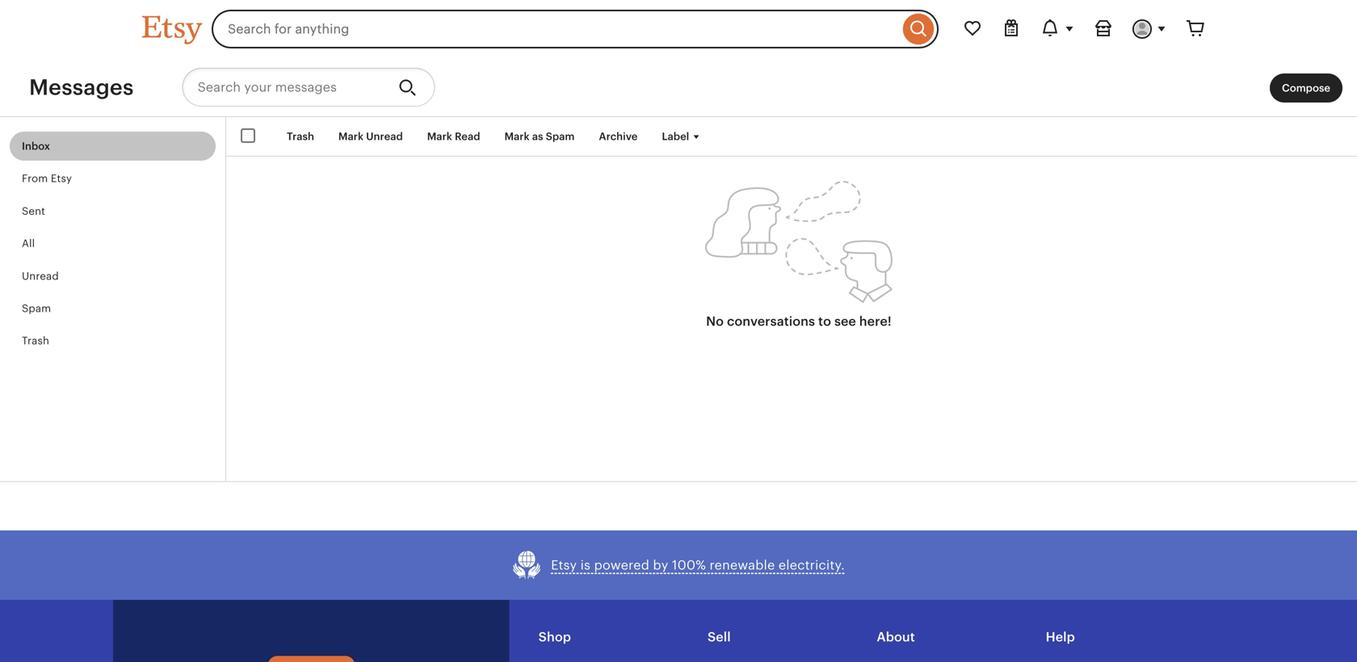 Task type: describe. For each thing, give the bounding box(es) containing it.
archive button
[[587, 122, 650, 151]]

trash inside trash link
[[22, 335, 49, 347]]

mark for mark as spam
[[505, 131, 530, 143]]

mark for mark read
[[427, 131, 452, 143]]

archive
[[599, 131, 638, 143]]

mark read
[[427, 131, 480, 143]]

trash link
[[10, 327, 216, 356]]

trash inside the trash button
[[287, 131, 314, 143]]

sent link
[[10, 197, 216, 226]]

unread inside "link"
[[22, 270, 59, 282]]

label
[[662, 131, 690, 143]]

by
[[653, 558, 669, 573]]

mark unread
[[339, 131, 403, 143]]

here!
[[860, 315, 892, 329]]

conversations
[[727, 315, 816, 329]]

sent
[[22, 205, 45, 217]]

from
[[22, 173, 48, 185]]

from etsy link
[[10, 164, 216, 193]]

from etsy
[[22, 173, 72, 185]]

all
[[22, 238, 35, 250]]

Search your messages text field
[[182, 68, 386, 107]]

0 horizontal spatial etsy
[[51, 173, 72, 185]]

compose
[[1283, 82, 1331, 94]]

unread inside 'mark unread' button
[[366, 131, 403, 143]]

is
[[581, 558, 591, 573]]

about
[[877, 630, 916, 645]]

all link
[[10, 229, 216, 258]]

as
[[532, 131, 543, 143]]

mark as spam
[[505, 131, 575, 143]]

sell
[[708, 630, 731, 645]]

etsy is powered by 100% renewable electricity.
[[551, 558, 845, 573]]

etsy is powered by 100% renewable electricity. button
[[513, 550, 845, 581]]

no
[[707, 315, 724, 329]]

renewable
[[710, 558, 775, 573]]

see
[[835, 315, 857, 329]]



Task type: vqa. For each thing, say whether or not it's contained in the screenshot.
the beyond- in the bottom right of the page
no



Task type: locate. For each thing, give the bounding box(es) containing it.
1 mark from the left
[[339, 131, 364, 143]]

unread link
[[10, 262, 216, 291]]

label button
[[650, 122, 716, 151]]

spam inside button
[[546, 131, 575, 143]]

unread down all
[[22, 270, 59, 282]]

1 horizontal spatial spam
[[546, 131, 575, 143]]

1 horizontal spatial unread
[[366, 131, 403, 143]]

mark left as
[[505, 131, 530, 143]]

2 horizontal spatial mark
[[505, 131, 530, 143]]

etsy right from
[[51, 173, 72, 185]]

1 vertical spatial spam
[[22, 303, 51, 315]]

3 mark from the left
[[505, 131, 530, 143]]

banner
[[113, 0, 1245, 58]]

0 horizontal spatial unread
[[22, 270, 59, 282]]

2 mark from the left
[[427, 131, 452, 143]]

shop
[[539, 630, 571, 645]]

1 vertical spatial unread
[[22, 270, 59, 282]]

page 1 image
[[706, 181, 893, 304]]

read
[[455, 131, 480, 143]]

powered
[[594, 558, 650, 573]]

etsy left is
[[551, 558, 577, 573]]

0 horizontal spatial spam
[[22, 303, 51, 315]]

trash button
[[275, 122, 326, 151]]

1 vertical spatial trash
[[22, 335, 49, 347]]

electricity.
[[779, 558, 845, 573]]

trash
[[287, 131, 314, 143], [22, 335, 49, 347]]

0 vertical spatial etsy
[[51, 173, 72, 185]]

spam right as
[[546, 131, 575, 143]]

0 vertical spatial trash
[[287, 131, 314, 143]]

None search field
[[212, 10, 939, 48]]

mark left read
[[427, 131, 452, 143]]

messages
[[29, 75, 134, 100]]

mark right the trash button
[[339, 131, 364, 143]]

mark unread button
[[326, 122, 415, 151]]

spam link
[[10, 294, 216, 323]]

etsy
[[51, 173, 72, 185], [551, 558, 577, 573]]

mark
[[339, 131, 364, 143], [427, 131, 452, 143], [505, 131, 530, 143]]

to
[[819, 315, 832, 329]]

unread
[[366, 131, 403, 143], [22, 270, 59, 282]]

etsy inside button
[[551, 558, 577, 573]]

0 vertical spatial spam
[[546, 131, 575, 143]]

mark read button
[[415, 122, 493, 151]]

no conversations to see here!
[[707, 315, 892, 329]]

unread left mark read
[[366, 131, 403, 143]]

mark as spam button
[[493, 122, 587, 151]]

mark for mark unread
[[339, 131, 364, 143]]

help
[[1046, 630, 1076, 645]]

spam down all
[[22, 303, 51, 315]]

100%
[[672, 558, 706, 573]]

spam
[[546, 131, 575, 143], [22, 303, 51, 315]]

1 vertical spatial etsy
[[551, 558, 577, 573]]

0 horizontal spatial trash
[[22, 335, 49, 347]]

1 horizontal spatial mark
[[427, 131, 452, 143]]

Search for anything text field
[[212, 10, 900, 48]]

inbox
[[22, 140, 50, 152]]

1 horizontal spatial trash
[[287, 131, 314, 143]]

compose button
[[1271, 74, 1343, 103]]

0 horizontal spatial mark
[[339, 131, 364, 143]]

inbox link
[[10, 132, 216, 161]]

1 horizontal spatial etsy
[[551, 558, 577, 573]]

0 vertical spatial unread
[[366, 131, 403, 143]]



